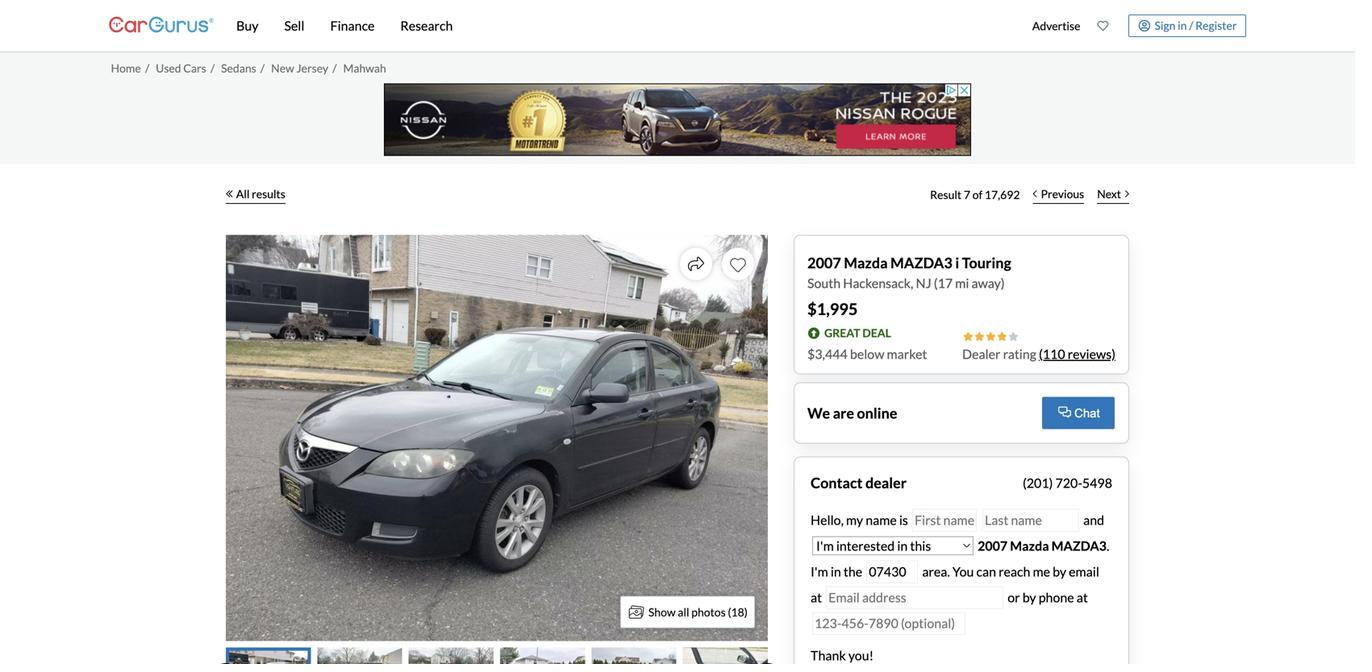 Task type: vqa. For each thing, say whether or not it's contained in the screenshot.
or on the right bottom of the page
yes



Task type: describe. For each thing, give the bounding box(es) containing it.
contact dealer
[[811, 475, 907, 492]]

and
[[1081, 513, 1105, 529]]

research button
[[388, 0, 466, 52]]

/ right cars
[[211, 61, 215, 75]]

0 horizontal spatial by
[[1023, 590, 1037, 606]]

all
[[236, 187, 250, 201]]

menu containing sign in / register
[[1024, 3, 1247, 48]]

area.
[[923, 564, 950, 580]]

(17
[[934, 276, 953, 291]]

you!
[[849, 648, 874, 664]]

chat
[[1075, 407, 1100, 420]]

view vehicle photo 4 image
[[500, 648, 585, 665]]

5498
[[1083, 476, 1113, 491]]

2007 mazda mazda3
[[978, 539, 1107, 554]]

Last name field
[[983, 510, 1080, 532]]

(201) 720-5498
[[1023, 476, 1113, 491]]

show all photos (18)
[[649, 606, 748, 620]]

name
[[866, 513, 897, 529]]

finance
[[330, 18, 375, 33]]

sell button
[[271, 0, 318, 52]]

dealer
[[963, 347, 1001, 362]]

thank you!
[[811, 648, 874, 664]]

used cars link
[[156, 61, 206, 75]]

hello, my name is
[[811, 513, 911, 529]]

chevron left image
[[1033, 190, 1037, 198]]

(110 reviews) button
[[1039, 345, 1116, 364]]

menu bar containing buy
[[214, 0, 1024, 52]]

First name field
[[913, 510, 977, 532]]

previous
[[1041, 187, 1085, 201]]

rating
[[1003, 347, 1037, 362]]

mahwah
[[343, 61, 386, 75]]

cargurus logo homepage link link
[[109, 3, 214, 49]]

view vehicle photo 3 image
[[409, 648, 494, 665]]

of
[[973, 188, 983, 202]]

cars
[[183, 61, 206, 75]]

buy
[[236, 18, 259, 33]]

by inside area. you can reach me by email at
[[1053, 564, 1067, 580]]

area. you can reach me by email at
[[811, 564, 1100, 606]]

next link
[[1091, 177, 1136, 213]]

all
[[678, 606, 690, 620]]

view vehicle photo 5 image
[[592, 648, 677, 665]]

hackensack,
[[843, 276, 914, 291]]

away)
[[972, 276, 1005, 291]]

you
[[953, 564, 974, 580]]

thank
[[811, 648, 846, 664]]

Phone (optional) telephone field
[[813, 613, 966, 636]]

2007 for 2007 mazda mazda3
[[978, 539, 1008, 554]]

. i'm in the
[[811, 539, 1110, 580]]

home / used cars / sedans / new jersey / mahwah
[[111, 61, 386, 75]]

deal
[[863, 326, 892, 340]]

sign in / register link
[[1129, 15, 1247, 37]]

sign in / register menu item
[[1118, 15, 1247, 37]]

$3,444
[[808, 347, 848, 362]]

all results
[[236, 187, 286, 201]]

market
[[887, 347, 928, 362]]

new jersey link
[[271, 61, 328, 75]]

or by phone at
[[1008, 590, 1088, 606]]

cargurus logo homepage link image
[[109, 3, 214, 49]]

jersey
[[297, 61, 328, 75]]

chat button
[[1043, 397, 1115, 430]]

mazda3 for 2007 mazda mazda3 i touring south hackensack, nj (17 mi away)
[[891, 254, 953, 272]]

results
[[252, 187, 286, 201]]

Email address email field
[[826, 587, 1004, 610]]

/ left new
[[261, 61, 265, 75]]

south
[[808, 276, 841, 291]]

sedans link
[[221, 61, 256, 75]]



Task type: locate. For each thing, give the bounding box(es) containing it.
1 horizontal spatial mazda3
[[1052, 539, 1107, 554]]

2007
[[808, 254, 841, 272], [978, 539, 1008, 554]]

view vehicle photo 2 image
[[317, 648, 402, 665]]

home
[[111, 61, 141, 75]]

mazda for 2007 mazda mazda3 i touring south hackensack, nj (17 mi away)
[[844, 254, 888, 272]]

by right me
[[1053, 564, 1067, 580]]

sell
[[284, 18, 305, 33]]

advertise
[[1033, 19, 1081, 33]]

dealer rating (110 reviews)
[[963, 347, 1116, 362]]

new
[[271, 61, 294, 75]]

$1,995
[[808, 300, 858, 319]]

2007 up south
[[808, 254, 841, 272]]

touring
[[962, 254, 1012, 272]]

view vehicle photo 6 image
[[683, 648, 768, 665]]

finance button
[[318, 0, 388, 52]]

1 at from the left
[[811, 590, 822, 606]]

0 vertical spatial mazda3
[[891, 254, 953, 272]]

phone
[[1039, 590, 1075, 606]]

below
[[850, 347, 885, 362]]

we
[[808, 405, 830, 422]]

my
[[847, 513, 864, 529]]

result
[[931, 188, 962, 202]]

email
[[1069, 564, 1100, 580]]

sign in / register
[[1155, 18, 1237, 32]]

mi
[[956, 276, 969, 291]]

menu bar
[[214, 0, 1024, 52]]

2007 up can
[[978, 539, 1008, 554]]

/ right jersey
[[333, 61, 337, 75]]

1 horizontal spatial by
[[1053, 564, 1067, 580]]

hello,
[[811, 513, 844, 529]]

(201)
[[1023, 476, 1053, 491]]

1 vertical spatial by
[[1023, 590, 1037, 606]]

17,692
[[985, 188, 1020, 202]]

0 horizontal spatial 2007
[[808, 254, 841, 272]]

mazda3 for 2007 mazda mazda3
[[1052, 539, 1107, 554]]

show
[[649, 606, 676, 620]]

advertisement region
[[384, 84, 972, 156]]

.
[[1107, 539, 1110, 554]]

saved cars image
[[1098, 20, 1109, 31]]

reviews)
[[1068, 347, 1116, 362]]

720-
[[1056, 476, 1083, 491]]

register
[[1196, 18, 1237, 32]]

mazda3 up nj
[[891, 254, 953, 272]]

are
[[833, 405, 855, 422]]

(18)
[[728, 606, 748, 620]]

2007 inside 2007 mazda mazda3 i touring south hackensack, nj (17 mi away)
[[808, 254, 841, 272]]

sedans
[[221, 61, 256, 75]]

by right or
[[1023, 590, 1037, 606]]

0 vertical spatial in
[[1178, 18, 1187, 32]]

used
[[156, 61, 181, 75]]

menu
[[1024, 3, 1247, 48]]

mazda for 2007 mazda mazda3
[[1011, 539, 1049, 554]]

tab list
[[226, 648, 768, 665]]

/
[[1190, 18, 1194, 32], [145, 61, 149, 75], [211, 61, 215, 75], [261, 61, 265, 75], [333, 61, 337, 75]]

mazda up hackensack,
[[844, 254, 888, 272]]

by
[[1053, 564, 1067, 580], [1023, 590, 1037, 606]]

at down i'm
[[811, 590, 822, 606]]

0 horizontal spatial mazda3
[[891, 254, 953, 272]]

1 vertical spatial in
[[831, 564, 841, 580]]

7
[[964, 188, 971, 202]]

home link
[[111, 61, 141, 75]]

mazda3 inside 2007 mazda mazda3 i touring south hackensack, nj (17 mi away)
[[891, 254, 953, 272]]

next
[[1098, 187, 1122, 201]]

1 horizontal spatial in
[[1178, 18, 1187, 32]]

buy button
[[224, 0, 271, 52]]

the
[[844, 564, 863, 580]]

is
[[900, 513, 909, 529]]

chevron right image
[[1126, 190, 1130, 198]]

i'm
[[811, 564, 829, 580]]

mazda3 up email
[[1052, 539, 1107, 554]]

(110
[[1039, 347, 1066, 362]]

in right i'm
[[831, 564, 841, 580]]

/ left register
[[1190, 18, 1194, 32]]

at inside area. you can reach me by email at
[[811, 590, 822, 606]]

/ left the used
[[145, 61, 149, 75]]

advertise link
[[1024, 3, 1089, 48]]

in inside . i'm in the
[[831, 564, 841, 580]]

at right phone
[[1077, 590, 1088, 606]]

chat image
[[1059, 407, 1072, 418]]

0 vertical spatial by
[[1053, 564, 1067, 580]]

great deal
[[825, 326, 892, 340]]

show all photos (18) link
[[620, 597, 755, 629]]

mazda3
[[891, 254, 953, 272], [1052, 539, 1107, 554]]

in right sign
[[1178, 18, 1187, 32]]

research
[[401, 18, 453, 33]]

Zip code field
[[867, 561, 918, 584]]

1 vertical spatial mazda
[[1011, 539, 1049, 554]]

1 horizontal spatial mazda
[[1011, 539, 1049, 554]]

great
[[825, 326, 861, 340]]

mazda down the "last name" field
[[1011, 539, 1049, 554]]

0 vertical spatial 2007
[[808, 254, 841, 272]]

all results link
[[226, 177, 286, 213]]

previous link
[[1027, 177, 1091, 213]]

photos
[[692, 606, 726, 620]]

can
[[977, 564, 997, 580]]

0 horizontal spatial mazda
[[844, 254, 888, 272]]

vehicle full photo image
[[226, 235, 768, 642]]

1 vertical spatial mazda3
[[1052, 539, 1107, 554]]

result 7 of 17,692
[[931, 188, 1020, 202]]

at
[[811, 590, 822, 606], [1077, 590, 1088, 606]]

in
[[1178, 18, 1187, 32], [831, 564, 841, 580]]

dealer
[[866, 475, 907, 492]]

1 vertical spatial 2007
[[978, 539, 1008, 554]]

online
[[857, 405, 898, 422]]

user icon image
[[1139, 20, 1151, 32]]

mazda
[[844, 254, 888, 272], [1011, 539, 1049, 554]]

we are online
[[808, 405, 898, 422]]

share image
[[688, 256, 704, 272]]

1 horizontal spatial 2007
[[978, 539, 1008, 554]]

or
[[1008, 590, 1020, 606]]

me
[[1033, 564, 1051, 580]]

sign
[[1155, 18, 1176, 32]]

view vehicle photo 1 image
[[226, 648, 311, 665]]

1 horizontal spatial at
[[1077, 590, 1088, 606]]

0 horizontal spatial in
[[831, 564, 841, 580]]

in inside sign in / register 'link'
[[1178, 18, 1187, 32]]

chevron double left image
[[226, 190, 233, 198]]

0 vertical spatial mazda
[[844, 254, 888, 272]]

$3,444 below market
[[808, 347, 928, 362]]

i
[[956, 254, 960, 272]]

reach
[[999, 564, 1031, 580]]

2 at from the left
[[1077, 590, 1088, 606]]

mazda inside 2007 mazda mazda3 i touring south hackensack, nj (17 mi away)
[[844, 254, 888, 272]]

/ inside 'link'
[[1190, 18, 1194, 32]]

contact
[[811, 475, 863, 492]]

2007 for 2007 mazda mazda3 i touring south hackensack, nj (17 mi away)
[[808, 254, 841, 272]]

0 horizontal spatial at
[[811, 590, 822, 606]]



